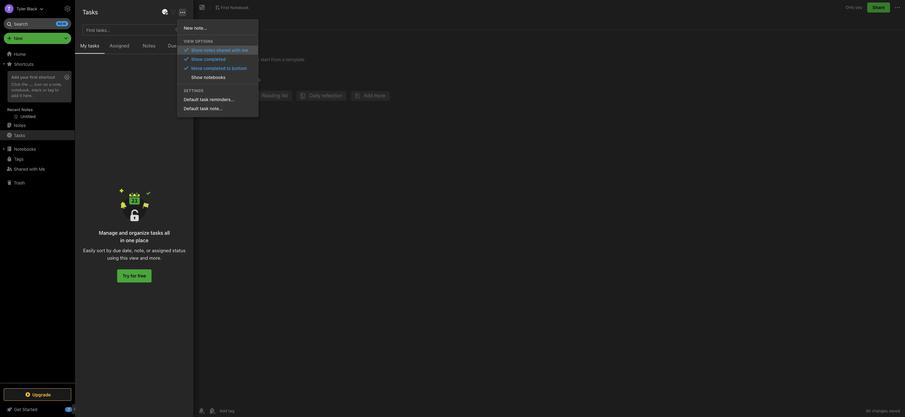 Task type: describe. For each thing, give the bounding box(es) containing it.
me
[[39, 166, 45, 172]]

share
[[873, 5, 885, 10]]

notebook,
[[11, 87, 30, 92]]

completed for move
[[204, 65, 226, 71]]

started
[[22, 407, 37, 413]]

reminders…
[[210, 97, 234, 102]]

click to collapse image
[[73, 406, 77, 413]]

shortcuts
[[14, 61, 34, 67]]

upgrade
[[32, 392, 51, 398]]

notebooks
[[14, 146, 36, 152]]

last
[[199, 19, 208, 25]]

on inside icon on a note, notebook, stack or tag to add it here.
[[43, 82, 48, 87]]

more actions and view options image
[[179, 9, 186, 16]]

shared with me
[[14, 166, 45, 172]]

note
[[86, 19, 95, 25]]

due
[[113, 248, 121, 253]]

for
[[131, 273, 137, 279]]

click the ...
[[11, 82, 33, 87]]

default for default task note…
[[184, 106, 199, 111]]

show completed link
[[178, 55, 258, 64]]

move completed to bottom
[[191, 65, 247, 71]]

0 horizontal spatial note…
[[194, 25, 207, 30]]

expand note image
[[198, 4, 206, 11]]

show for show notes shared with me
[[191, 47, 203, 53]]

1
[[83, 19, 84, 25]]

your
[[20, 75, 29, 80]]

Search text field
[[8, 18, 67, 29]]

assigned button
[[105, 42, 134, 54]]

tasks inside manage and organize tasks all in one place
[[151, 230, 163, 236]]

default task note…
[[184, 106, 223, 111]]

2023
[[244, 19, 255, 25]]

add your first shortcut
[[11, 75, 55, 80]]

More actions and view options field
[[177, 8, 186, 16]]

easily
[[83, 248, 95, 253]]

dropdown list menu containing default task reminders…
[[178, 95, 258, 113]]

trash
[[14, 180, 25, 185]]

first
[[221, 5, 229, 10]]

options
[[195, 39, 213, 44]]

due dates
[[168, 43, 190, 48]]

only you
[[846, 5, 863, 10]]

show notebooks link
[[178, 73, 258, 82]]

on inside note window element
[[223, 19, 228, 25]]

Account field
[[0, 3, 44, 15]]

tasks button
[[0, 130, 75, 140]]

with inside menu item
[[232, 47, 241, 53]]

here.
[[23, 93, 33, 98]]

tasks inside 'button'
[[14, 133, 25, 138]]

get
[[14, 407, 21, 413]]

add
[[11, 75, 19, 80]]

show for show completed
[[191, 56, 203, 62]]

changes
[[872, 409, 888, 414]]

all
[[866, 409, 871, 414]]

notes
[[204, 47, 215, 53]]

in
[[120, 238, 124, 243]]

last edited on oct 31, 2023
[[199, 19, 255, 25]]

get started
[[14, 407, 37, 413]]

assigned
[[152, 248, 171, 253]]

bottom
[[232, 65, 247, 71]]

settings
[[184, 88, 204, 93]]

due dates button
[[164, 42, 194, 54]]

to inside dropdown list menu
[[227, 65, 231, 71]]

note, inside easily sort by due date, note, or assigned status using this view and more.
[[134, 248, 145, 253]]

show notes shared with me link
[[178, 45, 258, 55]]

my tasks
[[80, 43, 99, 48]]

due
[[168, 43, 177, 48]]

7
[[68, 408, 70, 412]]

task for reminders…
[[200, 97, 209, 102]]

show notes shared with me menu item
[[178, 45, 258, 55]]

notes up the note
[[88, 6, 106, 13]]

my tasks button
[[75, 42, 105, 54]]

notes inside button
[[143, 43, 156, 48]]

new for new
[[14, 36, 23, 41]]

show notes shared with me
[[191, 47, 248, 53]]

new note…
[[184, 25, 207, 30]]

shortcut
[[39, 75, 55, 80]]

you
[[856, 5, 863, 10]]

try for free
[[123, 273, 146, 279]]

new search field
[[8, 18, 68, 29]]

this
[[120, 255, 128, 261]]

0 vertical spatial tasks
[[83, 8, 98, 16]]

recent notes
[[7, 107, 33, 112]]

organize
[[129, 230, 149, 236]]

notes button
[[134, 42, 164, 54]]

add a reminder image
[[198, 408, 205, 415]]

click
[[11, 82, 21, 87]]

black
[[27, 6, 37, 11]]

1 note
[[83, 19, 95, 25]]

new task image
[[161, 8, 169, 16]]



Task type: locate. For each thing, give the bounding box(es) containing it.
default for default task reminders…
[[184, 97, 199, 102]]

0 vertical spatial and
[[119, 230, 128, 236]]

all changes saved
[[866, 409, 900, 414]]

to inside icon on a note, notebook, stack or tag to add it here.
[[55, 87, 59, 92]]

0 horizontal spatial new
[[14, 36, 23, 41]]

0 vertical spatial note,
[[52, 82, 62, 87]]

status
[[172, 248, 186, 253]]

1 vertical spatial note…
[[210, 106, 223, 111]]

note… down the default task reminders… link
[[210, 106, 223, 111]]

task
[[200, 97, 209, 102], [200, 106, 209, 111]]

1 horizontal spatial note…
[[210, 106, 223, 111]]

tasks up notebooks
[[14, 133, 25, 138]]

1 completed from the top
[[204, 56, 226, 62]]

place
[[136, 238, 149, 243]]

1 horizontal spatial note,
[[134, 248, 145, 253]]

on
[[223, 19, 228, 25], [43, 82, 48, 87]]

tasks left 'all'
[[151, 230, 163, 236]]

default
[[184, 97, 199, 102], [184, 106, 199, 111]]

home link
[[0, 49, 75, 59]]

31,
[[237, 19, 243, 25]]

2 vertical spatial show
[[191, 75, 203, 80]]

0 horizontal spatial on
[[43, 82, 48, 87]]

expand notebooks image
[[2, 147, 7, 152]]

0 vertical spatial note…
[[194, 25, 207, 30]]

first notebook
[[221, 5, 249, 10]]

new button
[[4, 33, 71, 44]]

completed up the move completed to bottom link
[[204, 56, 226, 62]]

shared
[[14, 166, 28, 172]]

1 vertical spatial tasks
[[14, 133, 25, 138]]

0 horizontal spatial to
[[55, 87, 59, 92]]

0 vertical spatial new
[[184, 25, 193, 30]]

try
[[123, 273, 129, 279]]

new up view
[[184, 25, 193, 30]]

1 vertical spatial on
[[43, 82, 48, 87]]

show down view options
[[191, 47, 203, 53]]

notes down "recent notes"
[[14, 123, 26, 128]]

tasks
[[83, 8, 98, 16], [14, 133, 25, 138]]

default task reminders…
[[184, 97, 234, 102]]

and right view
[[140, 255, 148, 261]]

on left oct
[[223, 19, 228, 25]]

all
[[165, 230, 170, 236]]

or
[[43, 87, 47, 92], [146, 248, 151, 253]]

note, up view
[[134, 248, 145, 253]]

and inside easily sort by due date, note, or assigned status using this view and more.
[[140, 255, 148, 261]]

new inside popup button
[[14, 36, 23, 41]]

2 default from the top
[[184, 106, 199, 111]]

1 horizontal spatial or
[[146, 248, 151, 253]]

show for show notebooks
[[191, 75, 203, 80]]

stack
[[31, 87, 42, 92]]

manage and organize tasks all in one place
[[99, 230, 170, 243]]

tasks
[[88, 43, 99, 48], [151, 230, 163, 236]]

1 vertical spatial and
[[140, 255, 148, 261]]

note, inside icon on a note, notebook, stack or tag to add it here.
[[52, 82, 62, 87]]

1 show from the top
[[191, 47, 203, 53]]

1 vertical spatial to
[[55, 87, 59, 92]]

first notebook button
[[213, 3, 251, 12]]

saved
[[889, 409, 900, 414]]

1 horizontal spatial on
[[223, 19, 228, 25]]

1 vertical spatial completed
[[204, 65, 226, 71]]

default inside the default task reminders… link
[[184, 97, 199, 102]]

completed
[[204, 56, 226, 62], [204, 65, 226, 71]]

1 horizontal spatial tasks
[[151, 230, 163, 236]]

2 dropdown list menu from the top
[[178, 95, 258, 113]]

icon
[[34, 82, 42, 87]]

...
[[29, 82, 33, 87]]

1 horizontal spatial tasks
[[83, 8, 98, 16]]

upgrade button
[[4, 389, 71, 401]]

with
[[232, 47, 241, 53], [29, 166, 38, 172]]

date,
[[122, 248, 133, 253]]

one
[[126, 238, 134, 243]]

show down move
[[191, 75, 203, 80]]

0 horizontal spatial tasks
[[88, 43, 99, 48]]

filter tasks image
[[170, 9, 177, 16]]

note… down last in the top left of the page
[[194, 25, 207, 30]]

1 vertical spatial dropdown list menu
[[178, 95, 258, 113]]

show completed
[[191, 56, 226, 62]]

Help and Learning task checklist field
[[0, 405, 75, 415]]

1 vertical spatial with
[[29, 166, 38, 172]]

notes link
[[0, 120, 75, 130]]

share button
[[868, 3, 890, 13]]

0 horizontal spatial with
[[29, 166, 38, 172]]

try for free button
[[117, 270, 151, 283]]

2 show from the top
[[191, 56, 203, 62]]

tree containing home
[[0, 49, 75, 383]]

0 vertical spatial tasks
[[88, 43, 99, 48]]

0 vertical spatial show
[[191, 47, 203, 53]]

2 completed from the top
[[204, 65, 226, 71]]

and up in
[[119, 230, 128, 236]]

tree
[[0, 49, 75, 383]]

free
[[138, 273, 146, 279]]

the
[[22, 82, 28, 87]]

note,
[[52, 82, 62, 87], [134, 248, 145, 253]]

Find tasks… text field
[[84, 25, 172, 35]]

tags button
[[0, 154, 75, 164]]

0 vertical spatial default
[[184, 97, 199, 102]]

notebooks link
[[0, 144, 75, 154]]

2 task from the top
[[200, 106, 209, 111]]

1 vertical spatial tasks
[[151, 230, 163, 236]]

1 default from the top
[[184, 97, 199, 102]]

1 vertical spatial show
[[191, 56, 203, 62]]

default task reminders… link
[[178, 95, 258, 104]]

untitled
[[83, 36, 100, 41]]

easily sort by due date, note, or assigned status using this view and more.
[[83, 248, 186, 261]]

new note… link
[[178, 23, 258, 32]]

by
[[106, 248, 112, 253]]

1 horizontal spatial and
[[140, 255, 148, 261]]

task up default task note…
[[200, 97, 209, 102]]

to right tag
[[55, 87, 59, 92]]

0 horizontal spatial and
[[119, 230, 128, 236]]

tag
[[48, 87, 54, 92]]

edited
[[209, 19, 222, 25]]

or up more.
[[146, 248, 151, 253]]

tyler black
[[17, 6, 37, 11]]

notes left due
[[143, 43, 156, 48]]

new for new note…
[[184, 25, 193, 30]]

tasks down untitled
[[88, 43, 99, 48]]

note… inside dropdown list menu
[[210, 106, 223, 111]]

0 vertical spatial task
[[200, 97, 209, 102]]

with inside 'link'
[[29, 166, 38, 172]]

new
[[184, 25, 193, 30], [14, 36, 23, 41]]

a
[[49, 82, 51, 87]]

to left bottom
[[227, 65, 231, 71]]

using
[[107, 255, 119, 261]]

1 horizontal spatial with
[[232, 47, 241, 53]]

on left a
[[43, 82, 48, 87]]

1 task from the top
[[200, 97, 209, 102]]

0 vertical spatial on
[[223, 19, 228, 25]]

Filter tasks field
[[170, 8, 177, 16]]

show inside menu item
[[191, 47, 203, 53]]

task for note…
[[200, 106, 209, 111]]

shared
[[216, 47, 231, 53]]

note, right a
[[52, 82, 62, 87]]

completed for show
[[204, 56, 226, 62]]

1 horizontal spatial to
[[227, 65, 231, 71]]

my
[[80, 43, 87, 48]]

default inside default task note… link
[[184, 106, 199, 111]]

3 show from the top
[[191, 75, 203, 80]]

1 vertical spatial default
[[184, 106, 199, 111]]

view
[[184, 39, 194, 44]]

group
[[0, 69, 75, 123]]

view options
[[184, 39, 213, 44]]

show
[[191, 47, 203, 53], [191, 56, 203, 62], [191, 75, 203, 80]]

or inside easily sort by due date, note, or assigned status using this view and more.
[[146, 248, 151, 253]]

0 horizontal spatial note,
[[52, 82, 62, 87]]

new up home
[[14, 36, 23, 41]]

0 vertical spatial completed
[[204, 56, 226, 62]]

1 vertical spatial task
[[200, 106, 209, 111]]

completed up "notebooks"
[[204, 65, 226, 71]]

notebooks
[[204, 75, 226, 80]]

or inside icon on a note, notebook, stack or tag to add it here.
[[43, 87, 47, 92]]

tasks up the note
[[83, 8, 98, 16]]

Note Editor text field
[[194, 30, 905, 405]]

dropdown list menu containing show notes shared with me
[[178, 45, 258, 82]]

or for tag
[[43, 87, 47, 92]]

note window element
[[194, 0, 905, 418]]

manage
[[99, 230, 118, 236]]

icon on a note, notebook, stack or tag to add it here.
[[11, 82, 62, 98]]

0 vertical spatial with
[[232, 47, 241, 53]]

show notebooks
[[191, 75, 226, 80]]

new
[[58, 22, 66, 26]]

tasks inside button
[[88, 43, 99, 48]]

and inside manage and organize tasks all in one place
[[119, 230, 128, 236]]

0 vertical spatial or
[[43, 87, 47, 92]]

1 vertical spatial or
[[146, 248, 151, 253]]

untitled button
[[75, 30, 194, 68]]

first
[[30, 75, 38, 80]]

or for assigned
[[146, 248, 151, 253]]

task down the default task reminders…
[[200, 106, 209, 111]]

settings image
[[64, 5, 71, 13]]

or left tag
[[43, 87, 47, 92]]

1 vertical spatial new
[[14, 36, 23, 41]]

only
[[846, 5, 855, 10]]

more.
[[149, 255, 162, 261]]

assigned
[[110, 43, 129, 48]]

it
[[20, 93, 22, 98]]

notebook
[[230, 5, 249, 10]]

dropdown list menu
[[178, 45, 258, 82], [178, 95, 258, 113]]

tyler
[[17, 6, 26, 11]]

notes right recent
[[22, 107, 33, 112]]

0 horizontal spatial or
[[43, 87, 47, 92]]

1 vertical spatial note,
[[134, 248, 145, 253]]

1 dropdown list menu from the top
[[178, 45, 258, 82]]

group containing add your first shortcut
[[0, 69, 75, 123]]

shortcuts button
[[0, 59, 75, 69]]

0 horizontal spatial tasks
[[14, 133, 25, 138]]

add
[[11, 93, 18, 98]]

0 vertical spatial to
[[227, 65, 231, 71]]

0 vertical spatial dropdown list menu
[[178, 45, 258, 82]]

1 horizontal spatial new
[[184, 25, 193, 30]]

add tag image
[[208, 408, 216, 415]]

show up move
[[191, 56, 203, 62]]

oct
[[229, 19, 236, 25]]



Task type: vqa. For each thing, say whether or not it's contained in the screenshot.
stack in the top of the page
yes



